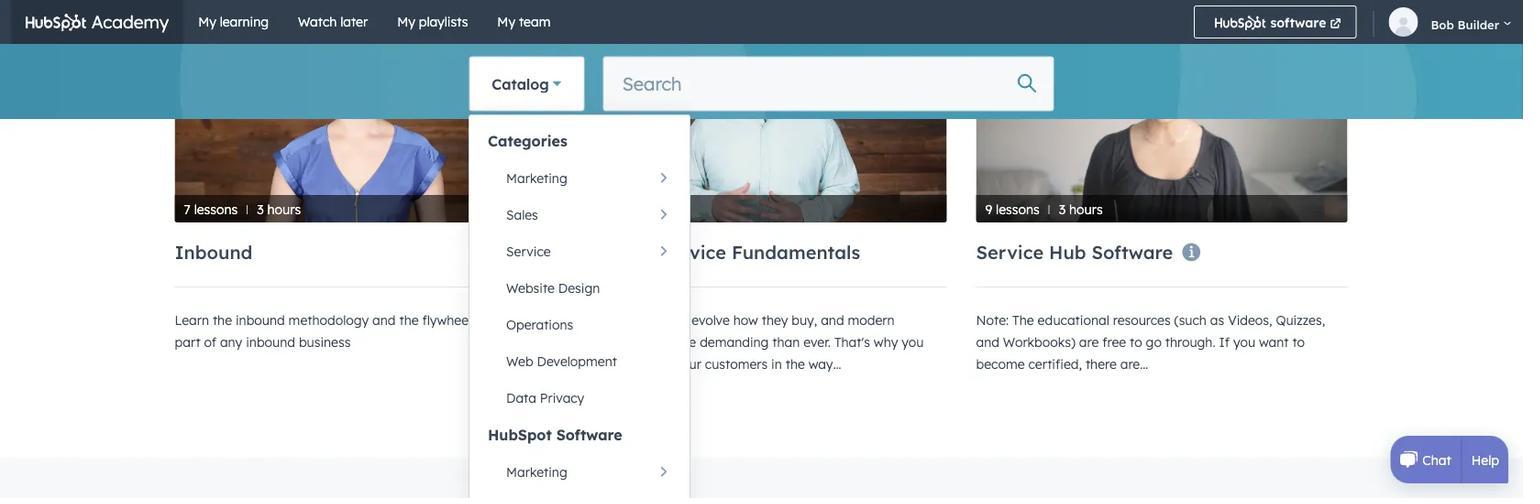 Task type: vqa. For each thing, say whether or not it's contained in the screenshot.
your in "People Continue To Evolve How They Buy, And Modern Customers Are More Demanding Than Ever. That'S Why You Need To Engage Your Customers In The Way…"
yes



Task type: locate. For each thing, give the bounding box(es) containing it.
lessons for inbound
[[194, 202, 238, 218]]

0 horizontal spatial and
[[372, 313, 396, 329]]

2 my from the left
[[397, 14, 415, 30]]

service
[[587, 45, 627, 59], [282, 46, 323, 60], [987, 46, 1028, 60], [659, 241, 726, 264], [976, 241, 1044, 264], [506, 244, 551, 260]]

1 vertical spatial your
[[675, 357, 702, 373]]

the
[[1013, 313, 1034, 329]]

1 horizontal spatial ,
[[276, 46, 279, 60]]

0 horizontal spatial you
[[902, 335, 924, 351]]

and right the methodology
[[372, 313, 396, 329]]

playlists
[[419, 14, 468, 30]]

my left team
[[497, 14, 516, 30]]

, down learning
[[241, 46, 244, 60]]

watch later link
[[283, 0, 383, 44]]

are
[[642, 335, 662, 351], [1079, 335, 1099, 351]]

2 inbound from the left
[[576, 241, 653, 264]]

3
[[257, 202, 264, 218], [1059, 202, 1066, 218]]

are up there
[[1079, 335, 1099, 351]]

certification for service hub software
[[987, 27, 1093, 43]]

hours
[[267, 202, 301, 218], [1069, 202, 1103, 218]]

0 horizontal spatial free
[[784, 15, 815, 36]]

0 vertical spatial marketing button
[[470, 161, 690, 198]]

web
[[506, 354, 533, 371]]

why
[[874, 335, 898, 351]]

the up any
[[213, 313, 232, 329]]

certification right from
[[987, 27, 1093, 43]]

2 you from the left
[[1234, 335, 1256, 351]]

0 horizontal spatial 3 hours
[[257, 202, 301, 218]]

as
[[475, 313, 489, 329], [1210, 313, 1225, 329]]

1 horizontal spatial sales
[[506, 208, 538, 224]]

my learning
[[198, 14, 269, 30]]

2 , from the left
[[276, 46, 279, 60]]

1 horizontal spatial lessons
[[996, 202, 1040, 218]]

1 marketing button from the top
[[470, 161, 690, 198]]

level
[[708, 15, 742, 36]]

0 horizontal spatial academy
[[87, 11, 169, 33]]

my for my learning
[[198, 14, 216, 30]]

3 right 7 lessons
[[257, 202, 264, 218]]

lessons right the 9
[[996, 202, 1040, 218]]

my left playlists
[[397, 14, 415, 30]]

through.
[[1166, 335, 1216, 351]]

sales button
[[470, 198, 690, 234]]

navigation
[[184, 0, 1176, 44]]

and up ever.
[[821, 313, 844, 329]]

hubspot right from
[[977, 15, 1046, 36]]

are inside people continue to evolve how they buy, and modern customers are more demanding than ever. that's why you need to engage your customers in the way…
[[642, 335, 662, 351]]

lessons
[[194, 202, 238, 218], [996, 202, 1040, 218]]

1 my from the left
[[198, 14, 216, 30]]

menu
[[470, 123, 690, 499]]

web development button
[[470, 344, 690, 381]]

how
[[733, 313, 758, 329]]

1 hours from the left
[[267, 202, 301, 218]]

course thumbnail image for inbound service fundamentals
[[576, 14, 947, 223]]

you right why
[[902, 335, 924, 351]]

9 lessons
[[985, 202, 1040, 218]]

resources
[[1113, 313, 1171, 329]]

1 horizontal spatial my
[[397, 14, 415, 30]]

the
[[640, 15, 665, 36], [213, 313, 232, 329], [399, 313, 419, 329], [786, 357, 805, 373]]

3 course thumbnail image from the left
[[976, 14, 1348, 223]]

0 horizontal spatial certification
[[186, 27, 291, 43]]

7 lessons
[[184, 202, 238, 218]]

2 horizontal spatial course thumbnail image
[[976, 14, 1348, 223]]

1 vertical spatial customers
[[705, 357, 768, 373]]

take your professional skills to the next level with free online training from hubspot academy
[[400, 15, 1123, 36]]

2 3 from the left
[[1059, 202, 1066, 218]]

1 horizontal spatial customers
[[705, 357, 768, 373]]

website design
[[506, 281, 600, 297]]

go
[[1146, 335, 1162, 351]]

0 horizontal spatial hubspot
[[488, 427, 552, 445]]

sales down learning
[[247, 46, 276, 60]]

1 vertical spatial hubspot
[[488, 427, 552, 445]]

become
[[976, 357, 1025, 373]]

lessons for service hub software
[[996, 202, 1040, 218]]

sales up service "popup button"
[[506, 208, 538, 224]]

1 3 hours from the left
[[257, 202, 301, 218]]

hubspot_logo image
[[26, 14, 87, 31], [1215, 16, 1267, 30]]

1 horizontal spatial 3 hours
[[1059, 202, 1103, 218]]

2 lessons from the left
[[996, 202, 1040, 218]]

customers
[[576, 335, 638, 351], [705, 357, 768, 373]]

any
[[220, 335, 242, 351]]

free up there
[[1103, 335, 1126, 351]]

builder
[[1458, 17, 1500, 32]]

there
[[1086, 357, 1117, 373]]

operations
[[506, 318, 573, 334]]

course thumbnail image for service hub software
[[976, 14, 1348, 223]]

to up more
[[676, 313, 688, 329]]

1 horizontal spatial inbound
[[576, 241, 653, 264]]

my inside my playlists link
[[397, 14, 415, 30]]

core
[[504, 313, 531, 329]]

inbound service fundamentals
[[576, 241, 860, 264]]

3 my from the left
[[497, 14, 516, 30]]

3 hours up service hub software
[[1059, 202, 1103, 218]]

course thumbnail image
[[175, 14, 546, 223], [576, 14, 947, 223], [976, 14, 1348, 223]]

software right the hub
[[1092, 241, 1173, 264]]

marketing down categories
[[506, 171, 567, 187]]

0 horizontal spatial ,
[[241, 46, 244, 60]]

if
[[1219, 335, 1230, 351]]

software inside button
[[556, 427, 622, 445]]

are up the engage
[[642, 335, 662, 351]]

your right the take
[[440, 15, 475, 36]]

1 course thumbnail image from the left
[[175, 14, 546, 223]]

that's
[[835, 335, 870, 351]]

customers down demanding at bottom
[[705, 357, 768, 373]]

1 horizontal spatial 3
[[1059, 202, 1066, 218]]

3 up the hub
[[1059, 202, 1066, 218]]

0 vertical spatial free
[[784, 15, 815, 36]]

0 horizontal spatial as
[[475, 313, 489, 329]]

1 you from the left
[[902, 335, 924, 351]]

hubspot_logo image for software
[[1215, 16, 1267, 30]]

engage
[[625, 357, 671, 373]]

marketing button
[[470, 161, 690, 198], [470, 455, 690, 492]]

categories
[[488, 133, 568, 151]]

as left the a
[[475, 313, 489, 329]]

1 horizontal spatial as
[[1210, 313, 1225, 329]]

1 horizontal spatial certification
[[987, 27, 1093, 43]]

my playlists
[[397, 14, 468, 30]]

1 horizontal spatial software
[[1092, 241, 1173, 264]]

1 horizontal spatial free
[[1103, 335, 1126, 351]]

customers down people
[[576, 335, 638, 351]]

0 vertical spatial customers
[[576, 335, 638, 351]]

as up "if"
[[1210, 313, 1225, 329]]

inbound
[[236, 313, 285, 329], [246, 335, 295, 351]]

design
[[558, 281, 600, 297]]

free
[[784, 15, 815, 36], [1103, 335, 1126, 351]]

1 horizontal spatial hours
[[1069, 202, 1103, 218]]

learning
[[220, 14, 269, 30]]

you right "if"
[[1234, 335, 1256, 351]]

free right with
[[784, 15, 815, 36]]

1 vertical spatial free
[[1103, 335, 1126, 351]]

, down the my learning link
[[276, 46, 279, 60]]

0 vertical spatial inbound
[[236, 313, 285, 329]]

3 hours right 7 lessons
[[257, 202, 301, 218]]

2 vertical spatial marketing
[[506, 465, 567, 482]]

1 vertical spatial software
[[556, 427, 622, 445]]

0 horizontal spatial your
[[440, 15, 475, 36]]

learn the inbound methodology and the flywheel as a core part of any inbound business
[[175, 313, 531, 351]]

1 vertical spatial marketing button
[[470, 455, 690, 492]]

0 horizontal spatial course thumbnail image
[[175, 14, 546, 223]]

inbound down 7 lessons
[[175, 241, 253, 264]]

2 hours from the left
[[1069, 202, 1103, 218]]

inbound right any
[[246, 335, 295, 351]]

hubspot down data
[[488, 427, 552, 445]]

0 horizontal spatial lessons
[[194, 202, 238, 218]]

as inside note: the educational resources (such as videos, quizzes, and workbooks) are free to go through. if you want to become certified, there are…
[[1210, 313, 1225, 329]]

2 horizontal spatial and
[[976, 335, 1000, 351]]

0 horizontal spatial 3
[[257, 202, 264, 218]]

my inside my team link
[[497, 14, 516, 30]]

1 3 from the left
[[257, 202, 264, 218]]

hours for inbound
[[267, 202, 301, 218]]

are inside note: the educational resources (such as videos, quizzes, and workbooks) are free to go through. if you want to become certified, there are…
[[1079, 335, 1099, 351]]

ever.
[[804, 335, 831, 351]]

hours up service hub software
[[1069, 202, 1103, 218]]

0 vertical spatial software
[[1092, 241, 1173, 264]]

my left learning
[[198, 14, 216, 30]]

more
[[665, 335, 696, 351]]

service button
[[470, 234, 690, 271]]

1 horizontal spatial your
[[675, 357, 702, 373]]

1 horizontal spatial are
[[1079, 335, 1099, 351]]

1 as from the left
[[475, 313, 489, 329]]

1 , from the left
[[241, 46, 244, 60]]

2 course thumbnail image from the left
[[576, 14, 947, 223]]

2 3 hours from the left
[[1059, 202, 1103, 218]]

hours for service hub software
[[1069, 202, 1103, 218]]

quizzes,
[[1276, 313, 1325, 329]]

marketing down hubspot software
[[506, 465, 567, 482]]

1 inbound from the left
[[175, 241, 253, 264]]

0 horizontal spatial inbound
[[175, 241, 253, 264]]

want
[[1259, 335, 1289, 351]]

1 lessons from the left
[[194, 202, 238, 218]]

1 horizontal spatial hubspot_logo image
[[1215, 16, 1267, 30]]

Search search field
[[603, 56, 1054, 111]]

skills
[[578, 15, 615, 36]]

marketing
[[186, 46, 241, 60], [506, 171, 567, 187], [506, 465, 567, 482]]

and inside note: the educational resources (such as videos, quizzes, and workbooks) are free to go through. if you want to become certified, there are…
[[976, 335, 1000, 351]]

your down more
[[675, 357, 702, 373]]

from
[[935, 15, 972, 36]]

marketing button down hubspot software
[[470, 455, 690, 492]]

1 horizontal spatial you
[[1234, 335, 1256, 351]]

and inside people continue to evolve how they buy, and modern customers are more demanding than ever. that's why you need to engage your customers in the way…
[[821, 313, 844, 329]]

0 horizontal spatial my
[[198, 14, 216, 30]]

certification up marketing , sales , service
[[186, 27, 291, 43]]

data
[[506, 391, 536, 407]]

0 vertical spatial marketing
[[186, 46, 241, 60]]

inbound up website design button
[[576, 241, 653, 264]]

sales
[[247, 46, 276, 60], [506, 208, 538, 224]]

0 horizontal spatial are
[[642, 335, 662, 351]]

inbound up any
[[236, 313, 285, 329]]

operations button
[[470, 308, 690, 344]]

0 horizontal spatial sales
[[247, 46, 276, 60]]

2 are from the left
[[1079, 335, 1099, 351]]

1 horizontal spatial hubspot
[[977, 15, 1046, 36]]

people continue to evolve how they buy, and modern customers are more demanding than ever. that's why you need to engage your customers in the way…
[[576, 313, 924, 373]]

and down note:
[[976, 335, 1000, 351]]

and
[[372, 313, 396, 329], [821, 313, 844, 329], [976, 335, 1000, 351]]

1 horizontal spatial course thumbnail image
[[576, 14, 947, 223]]

3 hours
[[257, 202, 301, 218], [1059, 202, 1103, 218]]

free inside note: the educational resources (such as videos, quizzes, and workbooks) are free to go through. if you want to become certified, there are…
[[1103, 335, 1126, 351]]

,
[[241, 46, 244, 60], [276, 46, 279, 60]]

marketing down the my learning link
[[186, 46, 241, 60]]

1 certification from the left
[[186, 27, 291, 43]]

0 vertical spatial hubspot
[[977, 15, 1046, 36]]

0 horizontal spatial hours
[[267, 202, 301, 218]]

hubspot
[[977, 15, 1046, 36], [488, 427, 552, 445]]

2 as from the left
[[1210, 313, 1225, 329]]

the right in in the right bottom of the page
[[786, 357, 805, 373]]

team
[[519, 14, 551, 30]]

software down data privacy button
[[556, 427, 622, 445]]

2 certification from the left
[[987, 27, 1093, 43]]

certified,
[[1029, 357, 1082, 373]]

you
[[902, 335, 924, 351], [1234, 335, 1256, 351]]

1 vertical spatial sales
[[506, 208, 538, 224]]

my for my team
[[497, 14, 516, 30]]

categories button
[[470, 123, 690, 161]]

0 horizontal spatial hubspot_logo image
[[26, 14, 87, 31]]

hours right 7 lessons
[[267, 202, 301, 218]]

marketing button down categories
[[470, 161, 690, 198]]

1 are from the left
[[642, 335, 662, 351]]

lessons right the 7
[[194, 202, 238, 218]]

0 horizontal spatial software
[[556, 427, 622, 445]]

need
[[576, 357, 605, 373]]

my playlists link
[[383, 0, 483, 44]]

1 horizontal spatial and
[[821, 313, 844, 329]]

my team link
[[483, 0, 565, 44]]

2 horizontal spatial my
[[497, 14, 516, 30]]



Task type: describe. For each thing, give the bounding box(es) containing it.
7
[[184, 202, 191, 218]]

in
[[771, 357, 782, 373]]

software
[[1267, 15, 1327, 31]]

professional
[[479, 15, 574, 36]]

to right skills
[[619, 15, 636, 36]]

catalog button
[[469, 56, 585, 111]]

my for my playlists
[[397, 14, 415, 30]]

hubspot software button
[[470, 418, 690, 455]]

hubspot_logo image for academy
[[26, 14, 87, 31]]

are for hub
[[1079, 335, 1099, 351]]

you inside note: the educational resources (such as videos, quizzes, and workbooks) are free to go through. if you want to become certified, there are…
[[1234, 335, 1256, 351]]

catalog
[[492, 75, 549, 93]]

to right need
[[609, 357, 621, 373]]

3 hours for service hub software
[[1059, 202, 1103, 218]]

service inside "popup button"
[[506, 244, 551, 260]]

my learning link
[[184, 0, 283, 44]]

evolve
[[692, 313, 730, 329]]

data privacy
[[506, 391, 584, 407]]

are for service
[[642, 335, 662, 351]]

and inside learn the inbound methodology and the flywheel as a core part of any inbound business
[[372, 313, 396, 329]]

a
[[493, 313, 501, 329]]

of
[[204, 335, 216, 351]]

sales inside popup button
[[506, 208, 538, 224]]

you inside people continue to evolve how they buy, and modern customers are more demanding than ever. that's why you need to engage your customers in the way…
[[902, 335, 924, 351]]

training
[[870, 15, 930, 36]]

bob
[[1431, 17, 1454, 32]]

hub
[[1049, 241, 1086, 264]]

3 for inbound
[[257, 202, 264, 218]]

web development
[[506, 354, 617, 371]]

website
[[506, 281, 555, 297]]

inbound for inbound
[[175, 241, 253, 264]]

service hub software
[[976, 241, 1173, 264]]

note: the educational resources (such as videos, quizzes, and workbooks) are free to go through. if you want to become certified, there are…
[[976, 313, 1325, 373]]

business
[[299, 335, 351, 351]]

online
[[819, 15, 866, 36]]

fundamentals
[[732, 241, 860, 264]]

lesson service
[[587, 27, 639, 59]]

service inside 'lesson service'
[[587, 45, 627, 59]]

watch
[[298, 14, 337, 30]]

0 horizontal spatial customers
[[576, 335, 638, 351]]

(such
[[1175, 313, 1207, 329]]

3 hours for inbound
[[257, 202, 301, 218]]

later
[[341, 14, 368, 30]]

menu containing categories
[[470, 123, 690, 499]]

2 marketing button from the top
[[470, 455, 690, 492]]

privacy
[[540, 391, 584, 407]]

videos,
[[1228, 313, 1273, 329]]

they
[[762, 313, 788, 329]]

0 vertical spatial your
[[440, 15, 475, 36]]

educational
[[1038, 313, 1110, 329]]

demanding
[[700, 335, 769, 351]]

1 horizontal spatial academy
[[1050, 15, 1123, 36]]

methodology
[[289, 313, 369, 329]]

9
[[985, 202, 993, 218]]

lesson
[[587, 27, 639, 43]]

as inside learn the inbound methodology and the flywheel as a core part of any inbound business
[[475, 313, 489, 329]]

the left next
[[640, 15, 665, 36]]

1 vertical spatial inbound
[[246, 335, 295, 351]]

flywheel
[[422, 313, 472, 329]]

the inside people continue to evolve how they buy, and modern customers are more demanding than ever. that's why you need to engage your customers in the way…
[[786, 357, 805, 373]]

note:
[[976, 313, 1009, 329]]

data privacy button
[[470, 381, 690, 418]]

inbound for inbound service fundamentals
[[576, 241, 653, 264]]

the left "flywheel"
[[399, 313, 419, 329]]

way…
[[809, 357, 842, 373]]

0 vertical spatial sales
[[247, 46, 276, 60]]

with
[[747, 15, 780, 36]]

part
[[175, 335, 200, 351]]

3 for service hub software
[[1059, 202, 1066, 218]]

chat
[[1423, 452, 1452, 468]]

bob builder button
[[1380, 0, 1523, 44]]

website design button
[[470, 271, 690, 308]]

to left go
[[1130, 335, 1143, 351]]

navigation containing my learning
[[184, 0, 1176, 44]]

take
[[400, 15, 435, 36]]

bob builder
[[1431, 17, 1500, 32]]

hubspot inside button
[[488, 427, 552, 445]]

workbooks)
[[1003, 335, 1076, 351]]

buy,
[[792, 313, 817, 329]]

than
[[773, 335, 800, 351]]

certification for inbound
[[186, 27, 291, 43]]

help
[[1472, 452, 1500, 468]]

are…
[[1120, 357, 1148, 373]]

watch later
[[298, 14, 368, 30]]

to down quizzes,
[[1293, 335, 1305, 351]]

your inside people continue to evolve how they buy, and modern customers are more demanding than ever. that's why you need to engage your customers in the way…
[[675, 357, 702, 373]]

course thumbnail image for inbound
[[175, 14, 546, 223]]

continue
[[620, 313, 672, 329]]

marketing , sales , service
[[186, 46, 323, 60]]

my team
[[497, 14, 551, 30]]

1 vertical spatial marketing
[[506, 171, 567, 187]]

learn
[[175, 313, 209, 329]]

modern
[[848, 313, 895, 329]]

people
[[576, 313, 616, 329]]

next
[[670, 15, 703, 36]]



